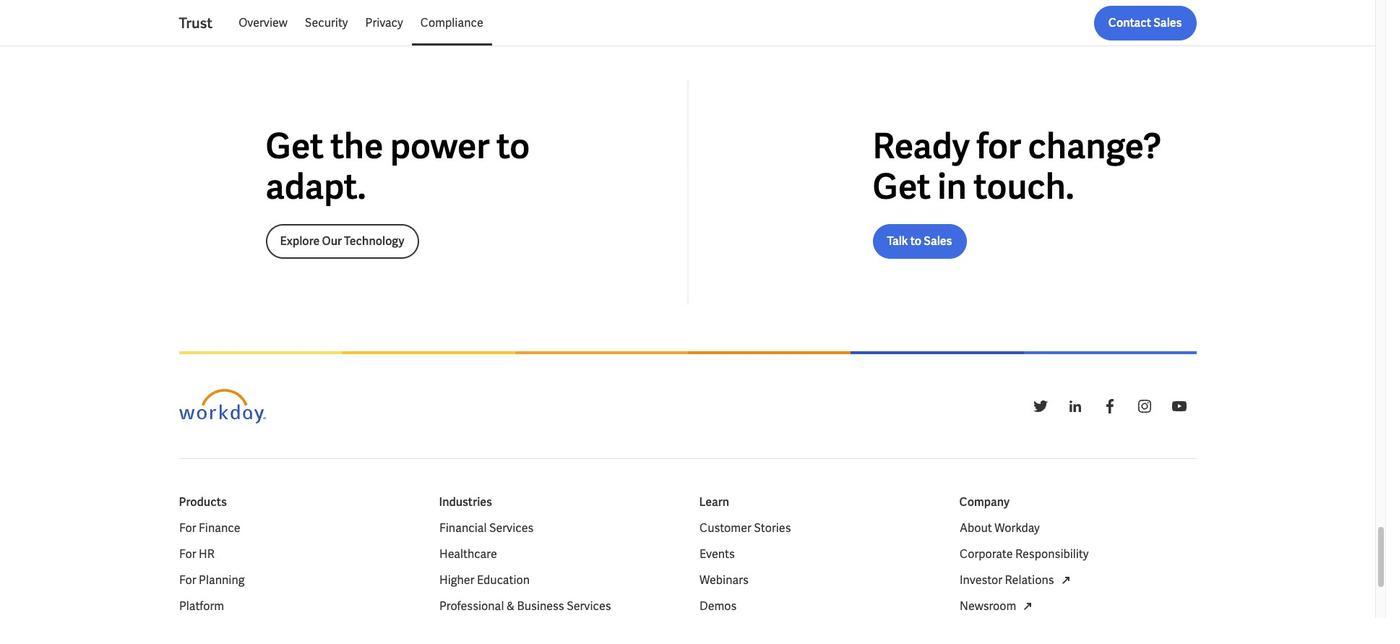 Task type: locate. For each thing, give the bounding box(es) containing it.
list containing customer stories
[[699, 520, 937, 618]]

explore our technology link
[[266, 224, 419, 259]]

list
[[230, 6, 1197, 40], [179, 520, 416, 618], [439, 520, 676, 618], [699, 520, 937, 618], [960, 520, 1197, 618]]

planning
[[199, 573, 244, 588]]

hr
[[199, 547, 214, 562]]

1 vertical spatial sales
[[924, 234, 953, 249]]

2 vertical spatial for
[[179, 573, 196, 588]]

technology
[[344, 234, 405, 249]]

list containing for finance
[[179, 520, 416, 618]]

business
[[517, 599, 564, 614]]

higher education link
[[439, 572, 530, 589]]

talk to sales
[[887, 234, 953, 249]]

webinars link
[[699, 572, 748, 589]]

industries
[[439, 494, 492, 510]]

the
[[331, 124, 384, 168]]

get
[[266, 124, 324, 168], [873, 164, 931, 209]]

get left in
[[873, 164, 931, 209]]

0 vertical spatial for
[[179, 521, 196, 536]]

responsibility
[[1015, 547, 1089, 562]]

sales right the contact
[[1154, 15, 1182, 30]]

overview
[[239, 15, 288, 30]]

power
[[390, 124, 490, 168]]

about workday
[[960, 521, 1040, 536]]

talk to sales link
[[873, 224, 967, 259]]

go to the homepage image
[[179, 389, 266, 424]]

&
[[506, 599, 514, 614]]

products
[[179, 494, 227, 510]]

for up the for hr
[[179, 521, 196, 536]]

explore our technology
[[280, 234, 405, 249]]

platform link
[[179, 598, 224, 615]]

1 horizontal spatial to
[[911, 234, 922, 249]]

services
[[489, 521, 533, 536], [567, 599, 611, 614]]

0 vertical spatial to
[[497, 124, 530, 168]]

events
[[699, 547, 735, 562]]

for down for hr link
[[179, 573, 196, 588]]

our
[[322, 234, 342, 249]]

1 horizontal spatial get
[[873, 164, 931, 209]]

get left the
[[266, 124, 324, 168]]

investor relations link
[[960, 572, 1074, 589]]

explore
[[280, 234, 320, 249]]

go to facebook image
[[1101, 398, 1119, 415]]

for planning
[[179, 573, 244, 588]]

1 horizontal spatial sales
[[1154, 15, 1182, 30]]

for
[[977, 124, 1022, 168]]

3 for from the top
[[179, 573, 196, 588]]

to inside get the power to adapt.
[[497, 124, 530, 168]]

1 vertical spatial services
[[567, 599, 611, 614]]

for finance
[[179, 521, 240, 536]]

0 horizontal spatial to
[[497, 124, 530, 168]]

menu
[[230, 6, 492, 40]]

security
[[305, 15, 348, 30]]

for left hr
[[179, 547, 196, 562]]

1 for from the top
[[179, 521, 196, 536]]

1 vertical spatial for
[[179, 547, 196, 562]]

2 for from the top
[[179, 547, 196, 562]]

for for for planning
[[179, 573, 196, 588]]

sales
[[1154, 15, 1182, 30], [924, 234, 953, 249]]

get inside ready for change? get in touch.
[[873, 164, 931, 209]]

0 horizontal spatial services
[[489, 521, 533, 536]]

webinars
[[699, 573, 748, 588]]

professional
[[439, 599, 504, 614]]

ready
[[873, 124, 970, 168]]

opens in a new tab image
[[1057, 572, 1074, 589]]

professional & business services link
[[439, 598, 611, 615]]

for hr
[[179, 547, 214, 562]]

customer
[[699, 521, 751, 536]]

list containing financial services
[[439, 520, 676, 618]]

contact sales
[[1109, 15, 1182, 30]]

services right business
[[567, 599, 611, 614]]

investor relations
[[960, 573, 1054, 588]]

list containing about workday
[[960, 520, 1197, 618]]

0 vertical spatial services
[[489, 521, 533, 536]]

overview link
[[230, 6, 296, 40]]

to
[[497, 124, 530, 168], [911, 234, 922, 249]]

0 vertical spatial sales
[[1154, 15, 1182, 30]]

services right financial
[[489, 521, 533, 536]]

list for company
[[960, 520, 1197, 618]]

sales right talk on the right of the page
[[924, 234, 953, 249]]

investor
[[960, 573, 1002, 588]]

for
[[179, 521, 196, 536], [179, 547, 196, 562], [179, 573, 196, 588]]

1 vertical spatial to
[[911, 234, 922, 249]]

change?
[[1028, 124, 1162, 168]]

0 horizontal spatial get
[[266, 124, 324, 168]]

list for products
[[179, 520, 416, 618]]



Task type: describe. For each thing, give the bounding box(es) containing it.
demos link
[[699, 598, 737, 615]]

get the power to adapt.
[[266, 124, 530, 209]]

list containing overview
[[230, 6, 1197, 40]]

contact sales link
[[1094, 6, 1197, 40]]

opens in a new tab image
[[1019, 598, 1037, 615]]

newsroom link
[[960, 598, 1037, 615]]

compliance link
[[412, 6, 492, 40]]

workday
[[995, 521, 1040, 536]]

trust
[[179, 14, 213, 33]]

professional & business services
[[439, 599, 611, 614]]

1 horizontal spatial services
[[567, 599, 611, 614]]

privacy
[[365, 15, 403, 30]]

go to youtube image
[[1171, 398, 1188, 415]]

list for learn
[[699, 520, 937, 618]]

compliance
[[421, 15, 483, 30]]

go to linkedin image
[[1067, 398, 1084, 415]]

stories
[[754, 521, 791, 536]]

for hr link
[[179, 546, 214, 563]]

learn
[[699, 494, 729, 510]]

for for for finance
[[179, 521, 196, 536]]

privacy link
[[357, 6, 412, 40]]

relations
[[1005, 573, 1054, 588]]

finance
[[199, 521, 240, 536]]

higher education
[[439, 573, 530, 588]]

ready for change? get in touch.
[[873, 124, 1162, 209]]

customer stories link
[[699, 520, 791, 537]]

for planning link
[[179, 572, 244, 589]]

platform
[[179, 599, 224, 614]]

trust link
[[179, 13, 230, 33]]

financial services link
[[439, 520, 533, 537]]

go to instagram image
[[1136, 398, 1153, 415]]

financial services
[[439, 521, 533, 536]]

corporate responsibility link
[[960, 546, 1089, 563]]

customer stories
[[699, 521, 791, 536]]

talk
[[887, 234, 908, 249]]

education
[[477, 573, 530, 588]]

in
[[938, 164, 967, 209]]

company
[[960, 494, 1010, 510]]

for for for hr
[[179, 547, 196, 562]]

menu containing overview
[[230, 6, 492, 40]]

healthcare link
[[439, 546, 497, 563]]

about
[[960, 521, 992, 536]]

go to twitter image
[[1032, 398, 1049, 415]]

higher
[[439, 573, 474, 588]]

touch.
[[974, 164, 1075, 209]]

security link
[[296, 6, 357, 40]]

demos
[[699, 599, 737, 614]]

list for industries
[[439, 520, 676, 618]]

corporate
[[960, 547, 1013, 562]]

adapt.
[[266, 164, 366, 209]]

for finance link
[[179, 520, 240, 537]]

newsroom
[[960, 599, 1016, 614]]

contact
[[1109, 15, 1152, 30]]

financial
[[439, 521, 487, 536]]

about workday link
[[960, 520, 1040, 537]]

corporate responsibility
[[960, 547, 1089, 562]]

get inside get the power to adapt.
[[266, 124, 324, 168]]

healthcare
[[439, 547, 497, 562]]

0 horizontal spatial sales
[[924, 234, 953, 249]]

events link
[[699, 546, 735, 563]]



Task type: vqa. For each thing, say whether or not it's contained in the screenshot.


